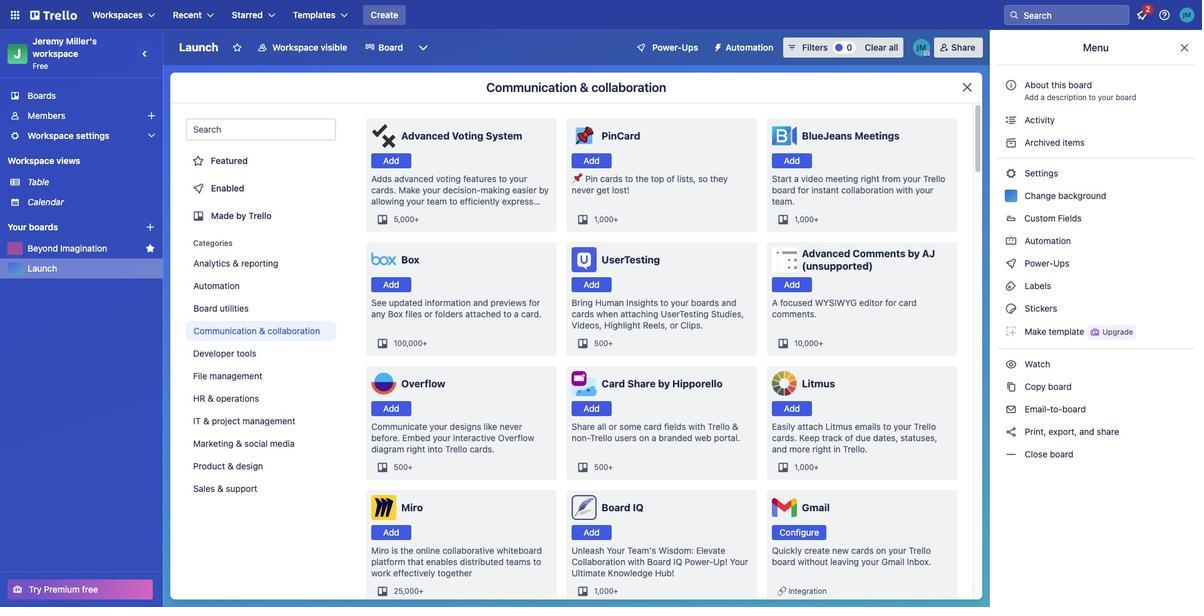 Task type: locate. For each thing, give the bounding box(es) containing it.
and left 'more'
[[772, 444, 787, 455]]

make inside "adds advanced voting features to your cards. make your decision-making easier by allowing your team to efficiently express their opinions!"
[[399, 185, 420, 195]]

0 horizontal spatial communication & collaboration
[[194, 326, 320, 336]]

on inside quickly create new cards on your trello board without leaving your gmail inbox.
[[876, 545, 886, 556]]

to inside bring human insights to your boards and cards when attaching usertesting studies, videos, highlight reels, or clips.
[[661, 297, 669, 308]]

board inside "board" link
[[379, 42, 403, 53]]

ups left automation button
[[682, 42, 698, 53]]

recent button
[[165, 5, 222, 25]]

miro for miro is the online collaborative whiteboard platform that enables distributed teams to work effectively together
[[371, 545, 389, 556]]

by
[[539, 185, 549, 195], [236, 210, 246, 221], [908, 248, 920, 259], [658, 378, 670, 390]]

watch
[[1023, 359, 1053, 369]]

effectively
[[393, 568, 435, 579]]

2 vertical spatial share
[[572, 421, 595, 432]]

all inside the share all or some card fields with trello & non-trello users on a branded web portal.
[[597, 421, 606, 432]]

sm image inside stickers link
[[1005, 302, 1018, 315]]

all
[[889, 42, 898, 53], [597, 421, 606, 432]]

2 horizontal spatial cards.
[[772, 433, 797, 443]]

operations
[[216, 393, 259, 404]]

1 vertical spatial your
[[607, 545, 625, 556]]

sm image inside activity link
[[1005, 114, 1018, 127]]

1 horizontal spatial with
[[689, 421, 706, 432]]

miro up platform
[[371, 545, 389, 556]]

share for share
[[952, 42, 976, 53]]

custom fields
[[1025, 213, 1082, 224]]

to inside the about this board add a description to your board
[[1089, 93, 1096, 102]]

trello right from
[[923, 173, 946, 184]]

more
[[790, 444, 810, 455]]

the left top
[[636, 173, 649, 184]]

sm image inside watch link
[[1005, 358, 1018, 371]]

1 horizontal spatial your
[[607, 545, 625, 556]]

a inside see updated information and previews for any box files or folders attached to a card.
[[514, 309, 519, 319]]

product
[[194, 461, 226, 472]]

1 sm image from the top
[[1005, 137, 1018, 149]]

sm image inside settings link
[[1005, 167, 1018, 180]]

add button up the focused
[[772, 277, 812, 292]]

back to home image
[[30, 5, 77, 25]]

to down decision-
[[449, 196, 458, 207]]

0 vertical spatial on
[[639, 433, 649, 443]]

add button for overflow
[[371, 401, 411, 416]]

500 + for card share by hipporello
[[594, 463, 613, 472]]

1,000 + for board iq
[[594, 587, 619, 596]]

1,000 + down ultimate
[[594, 587, 619, 596]]

0 horizontal spatial automation link
[[186, 276, 336, 296]]

board
[[379, 42, 403, 53], [194, 303, 217, 314], [602, 502, 631, 514], [647, 557, 671, 567]]

like
[[484, 421, 497, 432]]

hr
[[194, 393, 206, 404]]

cards. down "adds"
[[371, 185, 396, 195]]

video
[[801, 173, 823, 184]]

on right 'new'
[[876, 545, 886, 556]]

2 horizontal spatial share
[[952, 42, 976, 53]]

by inside "adds advanced voting features to your cards. make your decision-making easier by allowing your team to efficiently express their opinions!"
[[539, 185, 549, 195]]

workspace inside 'button'
[[272, 42, 319, 53]]

1 vertical spatial cards.
[[772, 433, 797, 443]]

with inside the share all or some card fields with trello & non-trello users on a branded web portal.
[[689, 421, 706, 432]]

0 vertical spatial power-ups
[[652, 42, 698, 53]]

in
[[834, 444, 841, 455]]

1 vertical spatial advanced
[[802, 248, 851, 259]]

+
[[414, 215, 419, 224], [614, 215, 619, 224], [814, 215, 819, 224], [423, 339, 427, 348], [608, 339, 613, 348], [819, 339, 824, 348], [408, 463, 413, 472], [608, 463, 613, 472], [814, 463, 819, 472], [419, 587, 424, 596], [614, 587, 619, 596]]

or
[[424, 309, 433, 319], [670, 320, 678, 331], [609, 421, 617, 432]]

developer
[[194, 348, 235, 359]]

add button for advanced voting system
[[371, 153, 411, 168]]

2 sm image from the top
[[1005, 257, 1018, 270]]

2 horizontal spatial collaboration
[[842, 185, 894, 195]]

2 horizontal spatial power-
[[1025, 258, 1054, 269]]

add down about
[[1025, 93, 1039, 102]]

the right is
[[401, 545, 414, 556]]

1 vertical spatial overflow
[[498, 433, 534, 443]]

non-
[[572, 433, 590, 443]]

or inside bring human insights to your boards and cards when attaching usertesting studies, videos, highlight reels, or clips.
[[670, 320, 678, 331]]

2 vertical spatial power-
[[685, 557, 714, 567]]

1 horizontal spatial power-ups
[[1023, 258, 1072, 269]]

0 horizontal spatial power-ups
[[652, 42, 698, 53]]

pin
[[585, 173, 598, 184]]

1 horizontal spatial right
[[813, 444, 831, 455]]

1,000 for bluejeans meetings
[[795, 215, 814, 224]]

0 vertical spatial the
[[636, 173, 649, 184]]

add button up non-
[[572, 401, 612, 416]]

0 horizontal spatial or
[[424, 309, 433, 319]]

collaboration down from
[[842, 185, 894, 195]]

0 horizontal spatial share
[[572, 421, 595, 432]]

0 horizontal spatial right
[[407, 444, 425, 455]]

1,000 + down 'more'
[[795, 463, 819, 472]]

with up web at the right of page
[[689, 421, 706, 432]]

management inside it & project management link
[[243, 416, 296, 426]]

500 down videos,
[[594, 339, 608, 348]]

0 vertical spatial cards
[[600, 173, 623, 184]]

500 + down diagram
[[394, 463, 413, 472]]

0 horizontal spatial overflow
[[401, 378, 446, 390]]

all for clear
[[889, 42, 898, 53]]

make
[[399, 185, 420, 195], [1025, 326, 1047, 337]]

right inside easily attach litmus emails to your trello cards. keep track of due dates, statuses, and more right in trello.
[[813, 444, 831, 455]]

0 horizontal spatial of
[[667, 173, 675, 184]]

power- inside button
[[652, 42, 682, 53]]

sm image
[[1005, 137, 1018, 149], [1005, 257, 1018, 270], [1005, 302, 1018, 315], [1005, 325, 1018, 338], [1005, 426, 1018, 438], [1005, 448, 1018, 461]]

make down the stickers
[[1025, 326, 1047, 337]]

iq inside the unleash your team's wisdom: elevate collaboration with board iq power-up! your ultimate knowledge hub!
[[674, 557, 683, 567]]

adds
[[371, 173, 392, 184]]

& for 'hr & operations' link
[[208, 393, 214, 404]]

and up "studies,"
[[722, 297, 737, 308]]

1 horizontal spatial launch
[[179, 41, 219, 54]]

sm image inside print, export, and share link
[[1005, 426, 1018, 438]]

trello up statuses,
[[914, 421, 936, 432]]

sm image for settings
[[1005, 167, 1018, 180]]

management down 'hr & operations' link
[[243, 416, 296, 426]]

to up lost!
[[625, 173, 633, 184]]

board up team.
[[772, 185, 796, 195]]

add button up the see
[[371, 277, 411, 292]]

or inside the share all or some card fields with trello & non-trello users on a branded web portal.
[[609, 421, 617, 432]]

2 notifications image
[[1135, 8, 1150, 23]]

box down 5,000 +
[[401, 254, 420, 266]]

iq down wisdom:
[[674, 557, 683, 567]]

board inside quickly create new cards on your trello board without leaving your gmail inbox.
[[772, 557, 796, 567]]

management up operations
[[210, 371, 263, 381]]

add inside the about this board add a description to your board
[[1025, 93, 1039, 102]]

0 vertical spatial or
[[424, 309, 433, 319]]

board left utilities
[[194, 303, 217, 314]]

+ for board iq
[[614, 587, 619, 596]]

add up the see
[[383, 279, 399, 290]]

tools
[[237, 348, 257, 359]]

1 vertical spatial litmus
[[826, 421, 853, 432]]

see
[[371, 297, 387, 308]]

on inside the share all or some card fields with trello & non-trello users on a branded web portal.
[[639, 433, 649, 443]]

1 horizontal spatial overflow
[[498, 433, 534, 443]]

litmus down 10,000 +
[[802, 378, 835, 390]]

members
[[28, 110, 65, 121]]

to inside easily attach litmus emails to your trello cards. keep track of due dates, statuses, and more right in trello.
[[883, 421, 892, 432]]

power- inside the unleash your team's wisdom: elevate collaboration with board iq power-up! your ultimate knowledge hub!
[[685, 557, 714, 567]]

2 vertical spatial collaboration
[[268, 326, 320, 336]]

0 vertical spatial all
[[889, 42, 898, 53]]

0 vertical spatial usertesting
[[602, 254, 660, 266]]

workspace settings button
[[0, 126, 163, 146]]

by left aj
[[908, 248, 920, 259]]

watch link
[[998, 354, 1195, 375]]

add button for pincard
[[572, 153, 612, 168]]

jeremy miller (jeremymiller198) image
[[913, 39, 930, 56]]

gmail left inbox. on the bottom right of page
[[882, 557, 905, 567]]

1 vertical spatial boards
[[691, 297, 719, 308]]

previews
[[491, 297, 527, 308]]

1 vertical spatial box
[[388, 309, 403, 319]]

1 vertical spatial management
[[243, 416, 296, 426]]

web
[[695, 433, 712, 443]]

adds advanced voting features to your cards. make your decision-making easier by allowing your team to efficiently express their opinions!
[[371, 173, 549, 218]]

sm image
[[708, 38, 726, 55], [1005, 114, 1018, 127], [1005, 167, 1018, 180], [1005, 235, 1018, 247], [1005, 280, 1018, 292], [1005, 358, 1018, 371], [1005, 381, 1018, 393], [1005, 403, 1018, 416]]

add button up is
[[371, 525, 411, 540]]

500 up board iq
[[594, 463, 608, 472]]

trello inside communicate your designs like never before. embed your interactive overflow diagram right into trello cards.
[[445, 444, 467, 455]]

0 horizontal spatial launch
[[28, 263, 57, 274]]

Board name text field
[[173, 38, 225, 58]]

1,000 for litmus
[[795, 463, 814, 472]]

a left branded
[[652, 433, 657, 443]]

0 vertical spatial communication & collaboration
[[486, 80, 667, 95]]

board iq
[[602, 502, 644, 514]]

bring
[[572, 297, 593, 308]]

boards inside bring human insights to your boards and cards when attaching usertesting studies, videos, highlight reels, or clips.
[[691, 297, 719, 308]]

to right "teams"
[[533, 557, 541, 567]]

board inside 'start a video meeting right from your trello board for instant collaboration with your team.'
[[772, 185, 796, 195]]

overflow inside communicate your designs like never before. embed your interactive overflow diagram right into trello cards.
[[498, 433, 534, 443]]

5 sm image from the top
[[1005, 426, 1018, 438]]

sm image for automation
[[1005, 235, 1018, 247]]

500 down diagram
[[394, 463, 408, 472]]

without
[[798, 557, 828, 567]]

of inside easily attach litmus emails to your trello cards. keep track of due dates, statuses, and more right in trello.
[[845, 433, 853, 443]]

configure link
[[772, 525, 827, 540]]

cards up get
[[600, 173, 623, 184]]

1 horizontal spatial boards
[[691, 297, 719, 308]]

never inside 📌 pin cards to the top of lists, so they never get lost!
[[572, 185, 594, 195]]

cards. inside communicate your designs like never before. embed your interactive overflow diagram right into trello cards.
[[470, 444, 495, 455]]

0 vertical spatial automation
[[726, 42, 774, 53]]

+ for advanced voting system
[[414, 215, 419, 224]]

top
[[651, 173, 665, 184]]

miller's
[[66, 36, 97, 46]]

files
[[405, 309, 422, 319]]

0 vertical spatial box
[[401, 254, 420, 266]]

miro inside miro is the online collaborative whiteboard platform that enables distributed teams to work effectively together
[[371, 545, 389, 556]]

featured
[[211, 155, 248, 166]]

search image
[[1010, 10, 1020, 20]]

advanced for advanced voting system
[[401, 130, 450, 142]]

500 for usertesting
[[594, 339, 608, 348]]

never
[[572, 185, 594, 195], [500, 421, 522, 432]]

by right easier
[[539, 185, 549, 195]]

add for box
[[383, 279, 399, 290]]

launch
[[179, 41, 219, 54], [28, 263, 57, 274]]

2 horizontal spatial right
[[861, 173, 880, 184]]

board up "to-"
[[1048, 381, 1072, 392]]

add for advanced comments by aj (unsupported)
[[784, 279, 800, 290]]

starred icon image
[[145, 244, 155, 254]]

power-ups inside button
[[652, 42, 698, 53]]

right inside communicate your designs like never before. embed your interactive overflow diagram right into trello cards.
[[407, 444, 425, 455]]

board down "export,"
[[1050, 449, 1074, 460]]

workspace down templates
[[272, 42, 319, 53]]

new
[[832, 545, 849, 556]]

1 vertical spatial on
[[876, 545, 886, 556]]

board for board iq
[[602, 502, 631, 514]]

and inside easily attach litmus emails to your trello cards. keep track of due dates, statuses, and more right in trello.
[[772, 444, 787, 455]]

overflow down "100,000 +"
[[401, 378, 446, 390]]

1,000 + down get
[[594, 215, 619, 224]]

advanced left voting
[[401, 130, 450, 142]]

or right files
[[424, 309, 433, 319]]

+ for pincard
[[614, 215, 619, 224]]

0 horizontal spatial the
[[401, 545, 414, 556]]

add button for advanced comments by aj (unsupported)
[[772, 277, 812, 292]]

0 horizontal spatial iq
[[633, 502, 644, 514]]

card left fields
[[644, 421, 662, 432]]

add up the focused
[[784, 279, 800, 290]]

automation link down analytics & reporting link
[[186, 276, 336, 296]]

free
[[33, 61, 48, 71]]

2 horizontal spatial with
[[896, 185, 913, 195]]

1 horizontal spatial gmail
[[882, 557, 905, 567]]

0 horizontal spatial all
[[597, 421, 606, 432]]

1 horizontal spatial automation
[[726, 42, 774, 53]]

2 horizontal spatial cards
[[851, 545, 874, 556]]

1 vertical spatial iq
[[674, 557, 683, 567]]

file
[[194, 371, 208, 381]]

1 vertical spatial miro
[[371, 545, 389, 556]]

1,000 down team.
[[795, 215, 814, 224]]

0 horizontal spatial for
[[529, 297, 540, 308]]

sm image for print, export, and share
[[1005, 426, 1018, 438]]

add up "pin"
[[584, 155, 600, 166]]

trello left users
[[590, 433, 613, 443]]

team's
[[628, 545, 656, 556]]

add button up the bring
[[572, 277, 612, 292]]

Search field
[[1020, 6, 1129, 24]]

0 vertical spatial iq
[[633, 502, 644, 514]]

share up non-
[[572, 421, 595, 432]]

cards. down interactive
[[470, 444, 495, 455]]

sm image inside power-ups link
[[1005, 257, 1018, 270]]

clear all button
[[860, 38, 904, 58]]

or left clips.
[[670, 320, 678, 331]]

500 for overflow
[[394, 463, 408, 472]]

add up communicate
[[383, 403, 399, 414]]

1 horizontal spatial communication & collaboration
[[486, 80, 667, 95]]

of up trello.
[[845, 433, 853, 443]]

1 horizontal spatial cards
[[600, 173, 623, 184]]

2 vertical spatial cards.
[[470, 444, 495, 455]]

6 sm image from the top
[[1005, 448, 1018, 461]]

collaboration down board utilities link
[[268, 326, 320, 336]]

and inside see updated information and previews for any box files or folders attached to a card.
[[473, 297, 488, 308]]

copy
[[1025, 381, 1046, 392]]

5,000 +
[[394, 215, 419, 224]]

advanced
[[394, 173, 434, 184]]

1 horizontal spatial cards.
[[470, 444, 495, 455]]

create button
[[363, 5, 406, 25]]

0 vertical spatial launch
[[179, 41, 219, 54]]

1,000 + down team.
[[795, 215, 819, 224]]

share right card
[[628, 378, 656, 390]]

add button for usertesting
[[572, 277, 612, 292]]

and up attached
[[473, 297, 488, 308]]

communicate
[[371, 421, 427, 432]]

sm image inside the email-to-board link
[[1005, 403, 1018, 416]]

the inside 📌 pin cards to the top of lists, so they never get lost!
[[636, 173, 649, 184]]

launch inside board name text box
[[179, 41, 219, 54]]

0 horizontal spatial ups
[[682, 42, 698, 53]]

cards. inside easily attach litmus emails to your trello cards. keep track of due dates, statuses, and more right in trello.
[[772, 433, 797, 443]]

to up dates,
[[883, 421, 892, 432]]

advanced inside advanced comments by aj (unsupported)
[[802, 248, 851, 259]]

1 vertical spatial communication
[[194, 326, 257, 336]]

board utilities
[[194, 303, 249, 314]]

trello right into
[[445, 444, 467, 455]]

activity link
[[998, 110, 1195, 130]]

add button up "pin"
[[572, 153, 612, 168]]

made by trello
[[211, 210, 272, 221]]

up!
[[714, 557, 728, 567]]

1,000 for board iq
[[594, 587, 614, 596]]

add button for card share by hipporello
[[572, 401, 612, 416]]

a right start
[[794, 173, 799, 184]]

wysiwyg
[[815, 297, 857, 308]]

usertesting up insights
[[602, 254, 660, 266]]

for down video at the top right of page
[[798, 185, 809, 195]]

customize views image
[[417, 41, 430, 54]]

0 vertical spatial boards
[[29, 222, 58, 232]]

500 +
[[594, 339, 613, 348], [394, 463, 413, 472], [594, 463, 613, 472]]

card right editor
[[899, 297, 917, 308]]

visible
[[321, 42, 347, 53]]

board down quickly
[[772, 557, 796, 567]]

ups up 'labels' "link"
[[1054, 258, 1070, 269]]

advanced up (unsupported)
[[802, 248, 851, 259]]

0 horizontal spatial cards
[[572, 309, 594, 319]]

0 horizontal spatial cards.
[[371, 185, 396, 195]]

board up hub!
[[647, 557, 671, 567]]

0 vertical spatial power-
[[652, 42, 682, 53]]

add up the bring
[[584, 279, 600, 290]]

on down the some
[[639, 433, 649, 443]]

communication up developer tools
[[194, 326, 257, 336]]

jeremy
[[33, 36, 64, 46]]

1 horizontal spatial collaboration
[[592, 80, 667, 95]]

your
[[1098, 93, 1114, 102], [509, 173, 527, 184], [903, 173, 921, 184], [423, 185, 441, 195], [916, 185, 934, 195], [407, 196, 425, 207], [671, 297, 689, 308], [430, 421, 448, 432], [894, 421, 912, 432], [433, 433, 451, 443], [889, 545, 907, 556], [862, 557, 879, 567]]

with inside the unleash your team's wisdom: elevate collaboration with board iq power-up! your ultimate knowledge hub!
[[628, 557, 645, 567]]

share
[[1097, 426, 1120, 437]]

1 vertical spatial of
[[845, 433, 853, 443]]

trello inside 'start a video meeting right from your trello board for instant collaboration with your team.'
[[923, 173, 946, 184]]

& for communication & collaboration link
[[259, 326, 265, 336]]

1,000 down ultimate
[[594, 587, 614, 596]]

developer tools
[[194, 348, 257, 359]]

0 horizontal spatial miro
[[371, 545, 389, 556]]

board utilities link
[[186, 299, 336, 319]]

cards. inside "adds advanced voting features to your cards. make your decision-making easier by allowing your team to efficiently express their opinions!"
[[371, 185, 396, 195]]

0 horizontal spatial collaboration
[[268, 326, 320, 336]]

the inside miro is the online collaborative whiteboard platform that enables distributed teams to work effectively together
[[401, 545, 414, 556]]

board up activity link
[[1116, 93, 1137, 102]]

0 horizontal spatial card
[[644, 421, 662, 432]]

features
[[463, 173, 497, 184]]

highlight
[[604, 320, 641, 331]]

1,000 + for litmus
[[795, 463, 819, 472]]

sm image for copy board
[[1005, 381, 1018, 393]]

add up start
[[784, 155, 800, 166]]

when
[[597, 309, 618, 319]]

communication up system
[[486, 80, 577, 95]]

sm image for power-ups
[[1005, 257, 1018, 270]]

share inside the share all or some card fields with trello & non-trello users on a branded web portal.
[[572, 421, 595, 432]]

1 horizontal spatial or
[[609, 421, 617, 432]]

0 horizontal spatial your
[[8, 222, 27, 232]]

add up "unleash" on the bottom of the page
[[584, 527, 600, 538]]

and inside bring human insights to your boards and cards when attaching usertesting studies, videos, highlight reels, or clips.
[[722, 297, 737, 308]]

sm image inside 'labels' "link"
[[1005, 280, 1018, 292]]

1 horizontal spatial never
[[572, 185, 594, 195]]

trello
[[923, 173, 946, 184], [249, 210, 272, 221], [708, 421, 730, 432], [914, 421, 936, 432], [590, 433, 613, 443], [445, 444, 467, 455], [909, 545, 931, 556]]

sm image inside "close board" link
[[1005, 448, 1018, 461]]

cards up 'leaving'
[[851, 545, 874, 556]]

sm image inside 'copy board' "link"
[[1005, 381, 1018, 393]]

opinions!
[[392, 207, 429, 218]]

0 vertical spatial miro
[[401, 502, 423, 514]]

analytics & reporting link
[[186, 254, 336, 274]]

workspace views
[[8, 155, 80, 166]]

your boards with 2 items element
[[8, 220, 127, 235]]

email-
[[1025, 404, 1051, 415]]

upgrade button
[[1088, 325, 1136, 340]]

board inside board utilities link
[[194, 303, 217, 314]]

never right like
[[500, 421, 522, 432]]

a inside 'start a video meeting right from your trello board for instant collaboration with your team.'
[[794, 173, 799, 184]]

trello inside easily attach litmus emails to your trello cards. keep track of due dates, statuses, and more right in trello.
[[914, 421, 936, 432]]

meeting
[[826, 173, 859, 184]]

boards up beyond
[[29, 222, 58, 232]]

project
[[212, 416, 241, 426]]

2 horizontal spatial for
[[886, 297, 897, 308]]

1 vertical spatial make
[[1025, 326, 1047, 337]]

1 vertical spatial usertesting
[[661, 309, 709, 319]]

share inside button
[[952, 42, 976, 53]]

add button up easily
[[772, 401, 812, 416]]

add button up "adds"
[[371, 153, 411, 168]]

sm image inside archived items 'link'
[[1005, 137, 1018, 149]]

1 vertical spatial collaboration
[[842, 185, 894, 195]]

2 horizontal spatial your
[[730, 557, 748, 567]]

hub!
[[655, 568, 675, 579]]

clear
[[865, 42, 887, 53]]

team.
[[772, 196, 795, 207]]

attached
[[466, 309, 501, 319]]

1 vertical spatial all
[[597, 421, 606, 432]]

templates button
[[285, 5, 356, 25]]

add for bluejeans meetings
[[784, 155, 800, 166]]

3 sm image from the top
[[1005, 302, 1018, 315]]

on
[[639, 433, 649, 443], [876, 545, 886, 556]]

embed
[[402, 433, 431, 443]]

right inside 'start a video meeting right from your trello board for instant collaboration with your team.'
[[861, 173, 880, 184]]

add up "adds"
[[383, 155, 399, 166]]

0 vertical spatial workspace
[[272, 42, 319, 53]]

with down from
[[896, 185, 913, 195]]

1,000 +
[[594, 215, 619, 224], [795, 215, 819, 224], [795, 463, 819, 472], [594, 587, 619, 596]]

add for board iq
[[584, 527, 600, 538]]

1 horizontal spatial for
[[798, 185, 809, 195]]

add board image
[[145, 222, 155, 232]]

archived items link
[[998, 133, 1195, 153]]

+ for advanced comments by aj (unsupported)
[[819, 339, 824, 348]]

all inside button
[[889, 42, 898, 53]]

communication & collaboration link
[[186, 321, 336, 341]]

0 vertical spatial your
[[8, 222, 27, 232]]

0 vertical spatial communication
[[486, 80, 577, 95]]

+ for litmus
[[814, 463, 819, 472]]

workspace inside popup button
[[28, 130, 74, 141]]

0 horizontal spatial automation
[[194, 281, 240, 291]]

sm image inside automation link
[[1005, 235, 1018, 247]]

1 horizontal spatial usertesting
[[661, 309, 709, 319]]

gmail up configure
[[802, 502, 830, 514]]

4 sm image from the top
[[1005, 325, 1018, 338]]

boards
[[29, 222, 58, 232], [691, 297, 719, 308]]

& for sales & support link
[[218, 483, 224, 494]]

add for miro
[[383, 527, 399, 538]]

jeremy miller's workspace free
[[33, 36, 99, 71]]

2 vertical spatial cards
[[851, 545, 874, 556]]

& inside the share all or some card fields with trello & non-trello users on a branded web portal.
[[732, 421, 739, 432]]

1 horizontal spatial miro
[[401, 502, 423, 514]]

all right clear at the right top of the page
[[889, 42, 898, 53]]

right left in
[[813, 444, 831, 455]]

1 vertical spatial never
[[500, 421, 522, 432]]

1 horizontal spatial advanced
[[802, 248, 851, 259]]

they
[[710, 173, 728, 184]]

cards. down easily
[[772, 433, 797, 443]]

1 horizontal spatial ups
[[1054, 258, 1070, 269]]

2 vertical spatial with
[[628, 557, 645, 567]]

1 horizontal spatial the
[[636, 173, 649, 184]]

categories
[[194, 239, 233, 248]]

card share by hipporello
[[602, 378, 723, 390]]

500 + for usertesting
[[594, 339, 613, 348]]

0 vertical spatial management
[[210, 371, 263, 381]]

to down previews
[[504, 309, 512, 319]]

miro for miro
[[401, 502, 423, 514]]

elevate
[[696, 545, 726, 556]]

for right editor
[[886, 297, 897, 308]]

2 vertical spatial or
[[609, 421, 617, 432]]

box inside see updated information and previews for any box files or folders attached to a card.
[[388, 309, 403, 319]]

1,000 down get
[[594, 215, 614, 224]]

0 vertical spatial advanced
[[401, 130, 450, 142]]



Task type: vqa. For each thing, say whether or not it's contained in the screenshot.
IT & project management
yes



Task type: describe. For each thing, give the bounding box(es) containing it.
to inside miro is the online collaborative whiteboard platform that enables distributed teams to work effectively together
[[533, 557, 541, 567]]

2 vertical spatial automation
[[194, 281, 240, 291]]

collaboration
[[572, 557, 626, 567]]

+ for bluejeans meetings
[[814, 215, 819, 224]]

add for card share by hipporello
[[584, 403, 600, 414]]

board up description
[[1069, 80, 1092, 90]]

featured link
[[186, 148, 336, 173]]

social
[[245, 438, 268, 449]]

+ for miro
[[419, 587, 424, 596]]

a inside the share all or some card fields with trello & non-trello users on a branded web portal.
[[652, 433, 657, 443]]

0 vertical spatial overflow
[[401, 378, 446, 390]]

1 vertical spatial communication & collaboration
[[194, 326, 320, 336]]

statuses,
[[901, 433, 938, 443]]

board link
[[357, 38, 411, 58]]

all for share
[[597, 421, 606, 432]]

add button for litmus
[[772, 401, 812, 416]]

+ for overflow
[[408, 463, 413, 472]]

add for litmus
[[784, 403, 800, 414]]

with inside 'start a video meeting right from your trello board for instant collaboration with your team.'
[[896, 185, 913, 195]]

instant
[[812, 185, 839, 195]]

to inside 📌 pin cards to the top of lists, so they never get lost!
[[625, 173, 633, 184]]

trello inside quickly create new cards on your trello board without leaving your gmail inbox.
[[909, 545, 931, 556]]

create
[[371, 9, 398, 20]]

platform
[[371, 557, 405, 567]]

never inside communicate your designs like never before. embed your interactive overflow diagram right into trello cards.
[[500, 421, 522, 432]]

1,000 + for bluejeans meetings
[[795, 215, 819, 224]]

print, export, and share
[[1023, 426, 1120, 437]]

team
[[427, 196, 447, 207]]

by inside advanced comments by aj (unsupported)
[[908, 248, 920, 259]]

made by trello link
[[186, 204, 336, 229]]

knowledge
[[608, 568, 653, 579]]

product & design link
[[186, 457, 336, 477]]

sm image for make template
[[1005, 325, 1018, 338]]

Search text field
[[186, 118, 336, 141]]

management inside file management link
[[210, 371, 263, 381]]

enabled link
[[186, 176, 336, 201]]

try premium free button
[[8, 580, 153, 600]]

collaboration inside 'start a video meeting right from your trello board for instant collaboration with your team.'
[[842, 185, 894, 195]]

it & project management link
[[186, 411, 336, 431]]

2 vertical spatial your
[[730, 557, 748, 567]]

making
[[481, 185, 510, 195]]

10,000
[[795, 339, 819, 348]]

members link
[[0, 106, 163, 126]]

card inside the share all or some card fields with trello & non-trello users on a branded web portal.
[[644, 421, 662, 432]]

cards inside quickly create new cards on your trello board without leaving your gmail inbox.
[[851, 545, 874, 556]]

jeremy miller (jeremymiller198) image
[[1180, 8, 1195, 23]]

sm image for stickers
[[1005, 302, 1018, 315]]

keep
[[800, 433, 820, 443]]

or inside see updated information and previews for any box files or folders attached to a card.
[[424, 309, 433, 319]]

boards link
[[0, 86, 163, 106]]

and left share
[[1080, 426, 1095, 437]]

branded
[[659, 433, 693, 443]]

your inside easily attach litmus emails to your trello cards. keep track of due dates, statuses, and more right in trello.
[[894, 421, 912, 432]]

workspace for workspace views
[[8, 155, 54, 166]]

sm image inside automation button
[[708, 38, 726, 55]]

calendar link
[[28, 196, 155, 209]]

interactive
[[453, 433, 496, 443]]

for inside see updated information and previews for any box files or folders attached to a card.
[[529, 297, 540, 308]]

automation button
[[708, 38, 781, 58]]

add for advanced voting system
[[383, 155, 399, 166]]

🔗 integration
[[777, 587, 827, 596]]

add for overflow
[[383, 403, 399, 414]]

advanced for advanced comments by aj (unsupported)
[[802, 248, 851, 259]]

0 vertical spatial litmus
[[802, 378, 835, 390]]

design
[[236, 461, 263, 472]]

1,000 + for pincard
[[594, 215, 619, 224]]

about this board add a description to your board
[[1025, 80, 1137, 102]]

& for marketing & social media link
[[236, 438, 242, 449]]

diagram
[[371, 444, 404, 455]]

open information menu image
[[1159, 9, 1171, 21]]

share button
[[934, 38, 983, 58]]

beyond imagination link
[[28, 242, 140, 255]]

cards inside 📌 pin cards to the top of lists, so they never get lost!
[[600, 173, 623, 184]]

imagination
[[60, 243, 107, 254]]

board inside "link"
[[1048, 381, 1072, 392]]

1,000 for pincard
[[594, 215, 614, 224]]

(unsupported)
[[802, 261, 873, 272]]

& for it & project management link
[[204, 416, 210, 426]]

+ for card share by hipporello
[[608, 463, 613, 472]]

board for board utilities
[[194, 303, 217, 314]]

add button for miro
[[371, 525, 411, 540]]

1 vertical spatial automation link
[[186, 276, 336, 296]]

aj
[[922, 248, 935, 259]]

studies,
[[711, 309, 744, 319]]

archived
[[1025, 137, 1061, 148]]

usertesting inside bring human insights to your boards and cards when attaching usertesting studies, videos, highlight reels, or clips.
[[661, 309, 709, 319]]

+ for box
[[423, 339, 427, 348]]

your inside the about this board add a description to your board
[[1098, 93, 1114, 102]]

so
[[698, 173, 708, 184]]

information
[[425, 297, 471, 308]]

add for usertesting
[[584, 279, 600, 290]]

workspace for workspace visible
[[272, 42, 319, 53]]

add button for board iq
[[572, 525, 612, 540]]

this member is an admin of this board. image
[[924, 51, 930, 56]]

start
[[772, 173, 792, 184]]

miro is the online collaborative whiteboard platform that enables distributed teams to work effectively together
[[371, 545, 542, 579]]

bluejeans meetings
[[802, 130, 900, 142]]

recent
[[173, 9, 202, 20]]

workspace navigation collapse icon image
[[137, 45, 154, 63]]

trello down enabled link
[[249, 210, 272, 221]]

dates,
[[873, 433, 898, 443]]

clear all
[[865, 42, 898, 53]]

board up print, export, and share
[[1063, 404, 1086, 415]]

workspace for workspace settings
[[28, 130, 74, 141]]

copy board
[[1023, 381, 1072, 392]]

500 for card share by hipporello
[[594, 463, 608, 472]]

create
[[805, 545, 830, 556]]

change background link
[[998, 186, 1195, 206]]

your inside "element"
[[8, 222, 27, 232]]

1 vertical spatial ups
[[1054, 258, 1070, 269]]

gmail inside quickly create new cards on your trello board without leaving your gmail inbox.
[[882, 557, 905, 567]]

board inside the unleash your team's wisdom: elevate collaboration with board iq power-up! your ultimate knowledge hub!
[[647, 557, 671, 567]]

1 vertical spatial automation
[[1023, 235, 1071, 246]]

power-ups link
[[998, 254, 1195, 274]]

litmus inside easily attach litmus emails to your trello cards. keep track of due dates, statuses, and more right in trello.
[[826, 421, 853, 432]]

items
[[1063, 137, 1085, 148]]

500 + for overflow
[[394, 463, 413, 472]]

1 vertical spatial share
[[628, 378, 656, 390]]

star or unstar board image
[[232, 43, 242, 53]]

quickly create new cards on your trello board without leaving your gmail inbox.
[[772, 545, 932, 567]]

track
[[822, 433, 843, 443]]

add button for box
[[371, 277, 411, 292]]

archived items
[[1023, 137, 1085, 148]]

activity
[[1023, 115, 1055, 125]]

with for board iq
[[628, 557, 645, 567]]

custom fields button
[[998, 209, 1195, 229]]

0 horizontal spatial gmail
[[802, 502, 830, 514]]

+ for usertesting
[[608, 339, 613, 348]]

sm image for close board
[[1005, 448, 1018, 461]]

sm image for email-to-board
[[1005, 403, 1018, 416]]

comments.
[[772, 309, 817, 319]]

10,000 +
[[795, 339, 824, 348]]

& for analytics & reporting link
[[233, 258, 239, 269]]

marketing & social media link
[[186, 434, 336, 454]]

system
[[486, 130, 523, 142]]

sm image for activity
[[1005, 114, 1018, 127]]

by left hipporello
[[658, 378, 670, 390]]

ultimate
[[572, 568, 606, 579]]

hr & operations
[[194, 393, 259, 404]]

1 horizontal spatial automation link
[[998, 231, 1195, 251]]

attaching
[[621, 309, 659, 319]]

add button for bluejeans meetings
[[772, 153, 812, 168]]

distributed
[[460, 557, 504, 567]]

j
[[14, 46, 21, 61]]

of inside 📌 pin cards to the top of lists, so they never get lost!
[[667, 173, 675, 184]]

before.
[[371, 433, 400, 443]]

starred button
[[224, 5, 283, 25]]

board for board
[[379, 42, 403, 53]]

to up making
[[499, 173, 507, 184]]

efficiently
[[460, 196, 500, 207]]

lost!
[[612, 185, 630, 195]]

0
[[847, 42, 852, 53]]

ups inside button
[[682, 42, 698, 53]]

that
[[408, 557, 424, 567]]

card inside a focused wysiwyg editor for card comments.
[[899, 297, 917, 308]]

launch inside 'link'
[[28, 263, 57, 274]]

workspace visible
[[272, 42, 347, 53]]

0 horizontal spatial communication
[[194, 326, 257, 336]]

sm image for archived items
[[1005, 137, 1018, 149]]

sm image for watch
[[1005, 358, 1018, 371]]

for inside a focused wysiwyg editor for card comments.
[[886, 297, 897, 308]]

allowing
[[371, 196, 404, 207]]

express
[[502, 196, 534, 207]]

with for card share by hipporello
[[689, 421, 706, 432]]

primary element
[[0, 0, 1202, 30]]

for inside 'start a video meeting right from your trello board for instant collaboration with your team.'
[[798, 185, 809, 195]]

close board
[[1023, 449, 1074, 460]]

boards inside "element"
[[29, 222, 58, 232]]

sm image for labels
[[1005, 280, 1018, 292]]

file management
[[194, 371, 263, 381]]

cards inside bring human insights to your boards and cards when attaching usertesting studies, videos, highlight reels, or clips.
[[572, 309, 594, 319]]

automation inside button
[[726, 42, 774, 53]]

trello up portal.
[[708, 421, 730, 432]]

1 horizontal spatial communication
[[486, 80, 577, 95]]

your inside bring human insights to your boards and cards when attaching usertesting studies, videos, highlight reels, or clips.
[[671, 297, 689, 308]]

enables
[[426, 557, 458, 567]]

table
[[28, 177, 49, 187]]

share for share all or some card fields with trello & non-trello users on a branded web portal.
[[572, 421, 595, 432]]

easily
[[772, 421, 795, 432]]

add for pincard
[[584, 155, 600, 166]]

to inside see updated information and previews for any box files or folders attached to a card.
[[504, 309, 512, 319]]

email-to-board link
[[998, 400, 1195, 420]]

from
[[882, 173, 901, 184]]

& for the product & design link
[[228, 461, 234, 472]]

upgrade
[[1103, 328, 1133, 337]]

by right made
[[236, 210, 246, 221]]

1 horizontal spatial make
[[1025, 326, 1047, 337]]

comments
[[853, 248, 906, 259]]

a inside the about this board add a description to your board
[[1041, 93, 1045, 102]]



